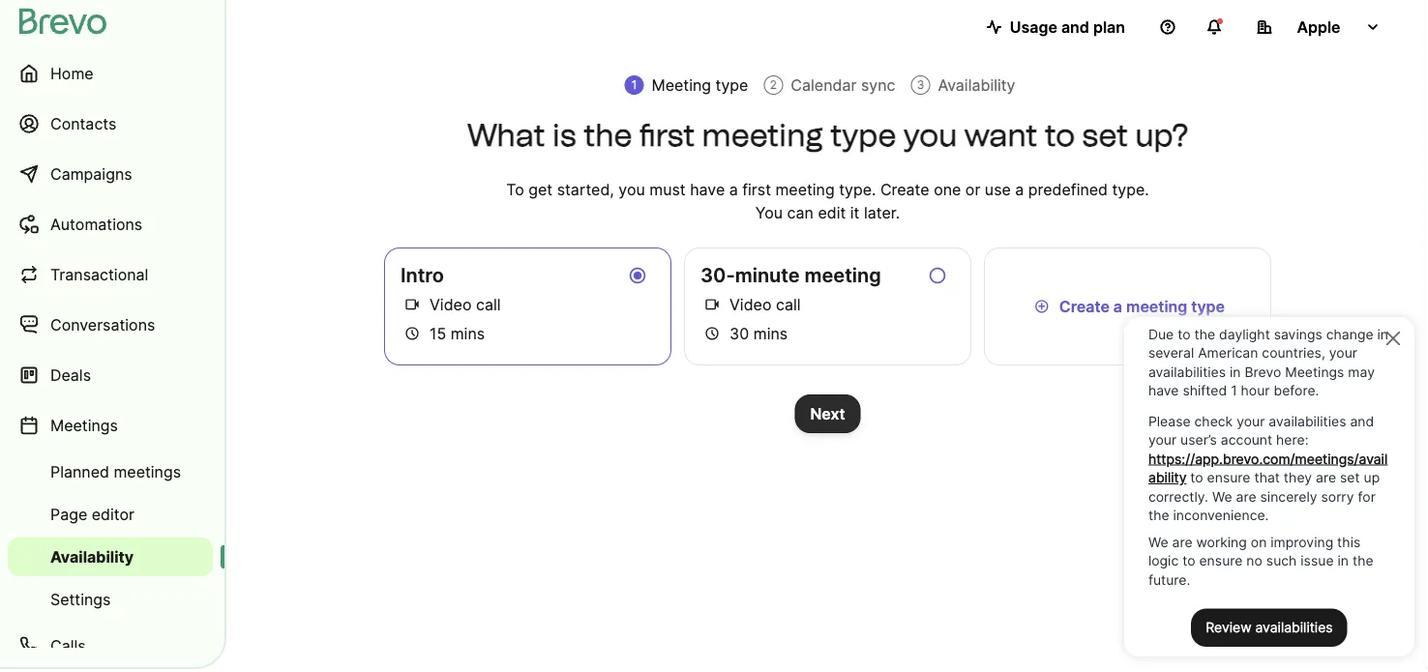 Task type: describe. For each thing, give the bounding box(es) containing it.
settings
[[50, 590, 111, 609]]

have
[[690, 180, 725, 199]]

next
[[811, 405, 846, 423]]

calls
[[50, 637, 86, 656]]

videocam for intro
[[405, 296, 420, 314]]

video for 30-minute meeting
[[730, 295, 772, 314]]

apple button
[[1242, 8, 1397, 46]]

or
[[966, 180, 981, 199]]

meetings
[[50, 416, 118, 435]]

intro
[[401, 264, 444, 287]]

schedule 15 mins
[[405, 324, 485, 343]]

no color image for 15 mins
[[401, 322, 424, 346]]

1 horizontal spatial availability
[[938, 75, 1016, 94]]

2
[[770, 78, 777, 92]]

plan
[[1094, 17, 1126, 36]]

transactional link
[[8, 252, 213, 298]]

contacts
[[50, 114, 116, 133]]

conversations link
[[8, 302, 213, 348]]

no color image containing radio_button_checked
[[626, 264, 649, 287]]

predefined
[[1029, 180, 1108, 199]]

availability link
[[8, 538, 213, 577]]

first inside to get started, you must have a first meeting type. create one or use a predefined type. you can edit it later.
[[743, 180, 771, 199]]

sync
[[861, 75, 896, 94]]

no color image for video call
[[401, 293, 424, 317]]

1 type. from the left
[[839, 180, 876, 199]]

call for 30-minute meeting
[[776, 295, 801, 314]]

schedule 30 mins
[[705, 324, 788, 343]]

want
[[965, 117, 1038, 154]]

get
[[529, 180, 553, 199]]

1 horizontal spatial create
[[1060, 297, 1110, 316]]

30-minute meeting
[[701, 264, 882, 287]]

meeting type
[[652, 75, 749, 94]]

0 horizontal spatial type
[[716, 75, 749, 94]]

home link
[[8, 50, 213, 97]]

page editor
[[50, 505, 135, 524]]

calendar sync
[[791, 75, 896, 94]]

no color image for 30 mins
[[701, 322, 724, 346]]

one
[[934, 180, 961, 199]]

meeting
[[652, 75, 711, 94]]

1 vertical spatial type
[[831, 117, 897, 154]]

planned meetings
[[50, 463, 181, 482]]

mins for intro
[[451, 324, 485, 343]]

3
[[917, 78, 925, 92]]

planned
[[50, 463, 109, 482]]

set
[[1083, 117, 1128, 154]]

usage and plan
[[1010, 17, 1126, 36]]

deals
[[50, 366, 91, 385]]

deals link
[[8, 352, 213, 399]]

apple
[[1297, 17, 1341, 36]]

radio_button_unchecked
[[928, 264, 948, 287]]

is
[[552, 117, 577, 154]]

what
[[467, 117, 545, 154]]

page
[[50, 505, 87, 524]]

0 vertical spatial first
[[640, 117, 695, 154]]

radio_button_checked
[[628, 264, 647, 287]]



Task type: locate. For each thing, give the bounding box(es) containing it.
1 horizontal spatial a
[[1016, 180, 1024, 199]]

videocam video call for 30-minute meeting
[[705, 295, 801, 314]]

2 call from the left
[[776, 295, 801, 314]]

0 horizontal spatial no color image
[[626, 264, 649, 287]]

schedule left the 15
[[405, 325, 420, 343]]

create inside to get started, you must have a first meeting type. create one or use a predefined type. you can edit it later.
[[881, 180, 930, 199]]

and
[[1062, 17, 1090, 36]]

2 mins from the left
[[754, 324, 788, 343]]

create right add_circle_outline
[[1060, 297, 1110, 316]]

campaigns
[[50, 165, 132, 183]]

2 vertical spatial type
[[1192, 297, 1225, 316]]

meeting
[[702, 117, 824, 154], [776, 180, 835, 199], [805, 264, 882, 287], [1127, 297, 1188, 316]]

type. down set at the top of the page
[[1113, 180, 1150, 199]]

0 horizontal spatial a
[[730, 180, 738, 199]]

no color image
[[926, 264, 949, 287], [401, 293, 424, 317], [1031, 295, 1054, 318], [401, 322, 424, 346], [701, 322, 724, 346]]

call up schedule 15 mins at left
[[476, 295, 501, 314]]

automations link
[[8, 201, 213, 248]]

1 call from the left
[[476, 295, 501, 314]]

0 vertical spatial you
[[904, 117, 958, 154]]

videocam
[[405, 296, 420, 314], [705, 296, 720, 314]]

videocam down 30-
[[705, 296, 720, 314]]

to get started, you must have a first meeting type. create one or use a predefined type. you can edit it later.
[[506, 180, 1150, 222]]

1 horizontal spatial type
[[831, 117, 897, 154]]

the
[[584, 117, 633, 154]]

videocam for 30-minute meeting
[[705, 296, 720, 314]]

1 videocam video call from the left
[[405, 295, 501, 314]]

1 vertical spatial you
[[619, 180, 645, 199]]

automations
[[50, 215, 142, 234]]

no color image down 30-
[[701, 293, 724, 317]]

what is the first meeting type you want to set up?
[[467, 117, 1189, 154]]

videocam down intro on the top left of the page
[[405, 296, 420, 314]]

1 horizontal spatial schedule
[[705, 325, 720, 343]]

home
[[50, 64, 94, 83]]

0 horizontal spatial availability
[[50, 548, 134, 567]]

call
[[476, 295, 501, 314], [776, 295, 801, 314]]

you down 3
[[904, 117, 958, 154]]

you
[[904, 117, 958, 154], [619, 180, 645, 199]]

mins right the 15
[[451, 324, 485, 343]]

0 horizontal spatial schedule
[[405, 325, 420, 343]]

30-
[[701, 264, 735, 287]]

a right add_circle_outline
[[1114, 297, 1123, 316]]

type.
[[839, 180, 876, 199], [1113, 180, 1150, 199]]

1 horizontal spatial videocam
[[705, 296, 720, 314]]

2 horizontal spatial type
[[1192, 297, 1225, 316]]

availability up want
[[938, 75, 1016, 94]]

videocam video call up the schedule 30 mins
[[705, 295, 801, 314]]

schedule
[[405, 325, 420, 343], [705, 325, 720, 343]]

to
[[1045, 117, 1076, 154]]

1 horizontal spatial videocam video call
[[705, 295, 801, 314]]

meetings link
[[8, 403, 213, 449]]

video for intro
[[430, 295, 472, 314]]

no color image containing radio_button_unchecked
[[926, 264, 949, 287]]

1 vertical spatial availability
[[50, 548, 134, 567]]

can
[[787, 203, 814, 222]]

schedule left 30
[[705, 325, 720, 343]]

video
[[430, 295, 472, 314], [730, 295, 772, 314]]

create up later.
[[881, 180, 930, 199]]

use
[[985, 180, 1011, 199]]

create
[[881, 180, 930, 199], [1060, 297, 1110, 316]]

mins for 30-minute meeting
[[754, 324, 788, 343]]

2 horizontal spatial a
[[1114, 297, 1123, 316]]

you
[[756, 203, 783, 222]]

0 horizontal spatial video
[[430, 295, 472, 314]]

1 mins from the left
[[451, 324, 485, 343]]

no color image
[[626, 264, 649, 287], [701, 293, 724, 317]]

1 vertical spatial first
[[743, 180, 771, 199]]

call down 30-minute meeting
[[776, 295, 801, 314]]

0 horizontal spatial call
[[476, 295, 501, 314]]

2 videocam from the left
[[705, 296, 720, 314]]

mins
[[451, 324, 485, 343], [754, 324, 788, 343]]

1
[[632, 78, 637, 92]]

next button
[[795, 395, 861, 434]]

contacts link
[[8, 101, 213, 147]]

page editor link
[[8, 496, 213, 534]]

first
[[640, 117, 695, 154], [743, 180, 771, 199]]

1 vertical spatial create
[[1060, 297, 1110, 316]]

usage and plan button
[[971, 8, 1141, 46]]

no color image containing videocam
[[701, 293, 724, 317]]

schedule for intro
[[405, 325, 420, 343]]

meetings
[[114, 463, 181, 482]]

0 horizontal spatial create
[[881, 180, 930, 199]]

1 schedule from the left
[[405, 325, 420, 343]]

editor
[[92, 505, 135, 524]]

0 horizontal spatial videocam
[[405, 296, 420, 314]]

1 horizontal spatial no color image
[[701, 293, 724, 317]]

meeting inside to get started, you must have a first meeting type. create one or use a predefined type. you can edit it later.
[[776, 180, 835, 199]]

1 horizontal spatial first
[[743, 180, 771, 199]]

settings link
[[8, 581, 213, 619]]

2 schedule from the left
[[705, 325, 720, 343]]

call for intro
[[476, 295, 501, 314]]

1 horizontal spatial type.
[[1113, 180, 1150, 199]]

30
[[730, 324, 749, 343]]

0 vertical spatial no color image
[[626, 264, 649, 287]]

campaigns link
[[8, 151, 213, 197]]

add_circle_outline
[[1035, 298, 1050, 316]]

1 horizontal spatial call
[[776, 295, 801, 314]]

availability
[[938, 75, 1016, 94], [50, 548, 134, 567]]

first up you at top right
[[743, 180, 771, 199]]

schedule inside schedule 15 mins
[[405, 325, 420, 343]]

1 horizontal spatial video
[[730, 295, 772, 314]]

add_circle_outline create a meeting type
[[1035, 297, 1225, 316]]

0 horizontal spatial type.
[[839, 180, 876, 199]]

videocam video call up schedule 15 mins at left
[[405, 295, 501, 314]]

a right have
[[730, 180, 738, 199]]

15
[[430, 324, 446, 343]]

calendar
[[791, 75, 857, 94]]

transactional
[[50, 265, 148, 284]]

planned meetings link
[[8, 453, 213, 492]]

schedule for 30-minute meeting
[[705, 325, 720, 343]]

0 vertical spatial availability
[[938, 75, 1016, 94]]

to
[[506, 180, 524, 199]]

later.
[[864, 203, 900, 222]]

availability down page editor
[[50, 548, 134, 567]]

first down meeting
[[640, 117, 695, 154]]

videocam video call
[[405, 295, 501, 314], [705, 295, 801, 314]]

no color image containing add_circle_outline
[[1031, 295, 1054, 318]]

you left must
[[619, 180, 645, 199]]

2 videocam video call from the left
[[705, 295, 801, 314]]

1 horizontal spatial mins
[[754, 324, 788, 343]]

edit
[[818, 203, 846, 222]]

started,
[[557, 180, 614, 199]]

type. up 'it'
[[839, 180, 876, 199]]

type
[[716, 75, 749, 94], [831, 117, 897, 154], [1192, 297, 1225, 316]]

must
[[650, 180, 686, 199]]

minute
[[735, 264, 800, 287]]

you inside to get started, you must have a first meeting type. create one or use a predefined type. you can edit it later.
[[619, 180, 645, 199]]

video up the schedule 30 mins
[[730, 295, 772, 314]]

schedule inside the schedule 30 mins
[[705, 325, 720, 343]]

2 type. from the left
[[1113, 180, 1150, 199]]

a right use
[[1016, 180, 1024, 199]]

0 vertical spatial type
[[716, 75, 749, 94]]

0 horizontal spatial you
[[619, 180, 645, 199]]

no color image left 30-
[[626, 264, 649, 287]]

a
[[730, 180, 738, 199], [1016, 180, 1024, 199], [1114, 297, 1123, 316]]

conversations
[[50, 316, 155, 334]]

calls link
[[8, 623, 213, 670]]

up?
[[1136, 117, 1189, 154]]

1 videocam from the left
[[405, 296, 420, 314]]

no color image containing videocam
[[401, 293, 424, 317]]

1 horizontal spatial you
[[904, 117, 958, 154]]

usage
[[1010, 17, 1058, 36]]

2 video from the left
[[730, 295, 772, 314]]

1 video from the left
[[430, 295, 472, 314]]

0 vertical spatial create
[[881, 180, 930, 199]]

video up schedule 15 mins at left
[[430, 295, 472, 314]]

videocam video call for intro
[[405, 295, 501, 314]]

0 horizontal spatial first
[[640, 117, 695, 154]]

1 vertical spatial no color image
[[701, 293, 724, 317]]

0 horizontal spatial videocam video call
[[405, 295, 501, 314]]

mins right 30
[[754, 324, 788, 343]]

it
[[851, 203, 860, 222]]

0 horizontal spatial mins
[[451, 324, 485, 343]]



Task type: vqa. For each thing, say whether or not it's contained in the screenshot.
and
yes



